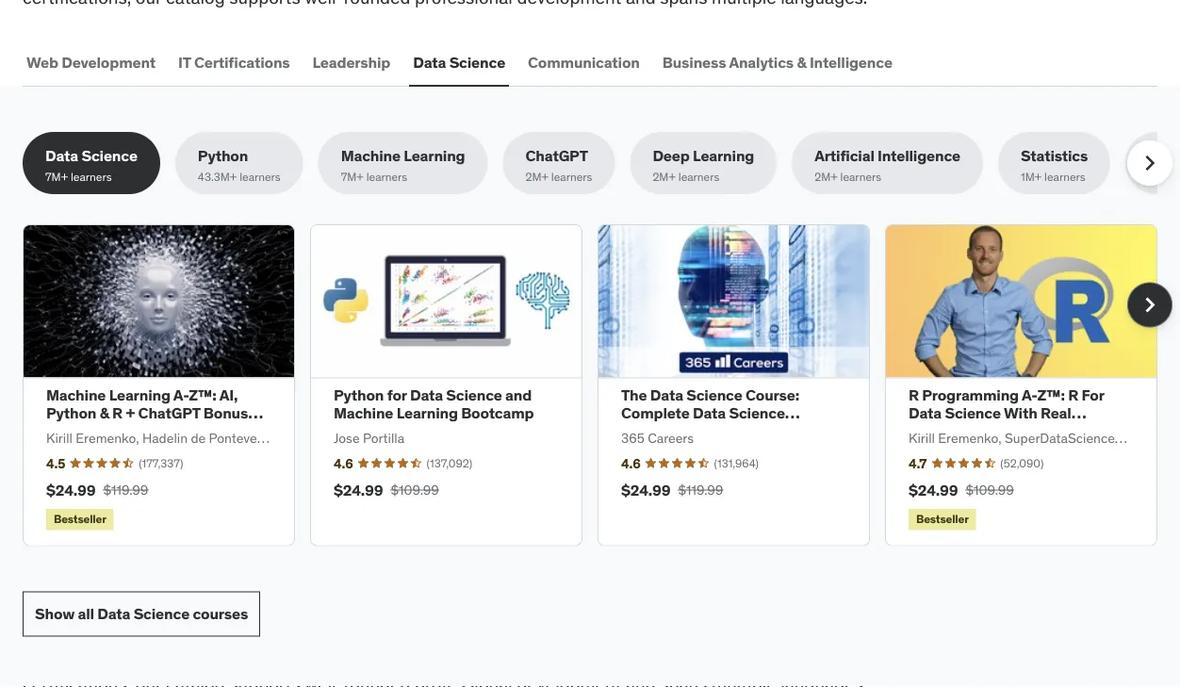 Task type: vqa. For each thing, say whether or not it's contained in the screenshot.
first 2M+
yes



Task type: locate. For each thing, give the bounding box(es) containing it.
1 horizontal spatial 2m+
[[653, 169, 676, 184]]

1 horizontal spatial 7m+
[[341, 169, 364, 184]]

science inside "data science 7m+ learners"
[[81, 146, 137, 165]]

1 z™: from the left
[[189, 385, 216, 404]]

0 vertical spatial chatgpt
[[525, 146, 588, 165]]

1 vertical spatial &
[[100, 403, 109, 422]]

python inside python for data science and machine learning bootcamp
[[334, 385, 384, 404]]

[2023]
[[46, 421, 93, 440]]

data science button
[[409, 40, 509, 85]]

python for data science and machine learning bootcamp link
[[334, 385, 534, 422]]

web development button
[[23, 40, 159, 85]]

1 horizontal spatial &
[[797, 52, 806, 71]]

python for for
[[334, 385, 384, 404]]

2m+ inside artificial intelligence 2m+ learners
[[815, 169, 838, 184]]

7 learners from the left
[[1044, 169, 1086, 184]]

python
[[198, 146, 248, 165], [334, 385, 384, 404], [46, 403, 96, 422]]

1 learners from the left
[[71, 169, 112, 184]]

python left for
[[334, 385, 384, 404]]

communication button
[[524, 40, 644, 85]]

3 2m+ from the left
[[815, 169, 838, 184]]

data inside "data science 7m+ learners"
[[45, 146, 78, 165]]

intelligence
[[810, 52, 892, 71], [878, 146, 961, 165]]

business analytics & intelligence
[[662, 52, 892, 71]]

bootcamp for and
[[461, 403, 534, 422]]

r left +
[[112, 403, 123, 422]]

+
[[126, 403, 135, 422]]

1 2m+ from the left
[[525, 169, 549, 184]]

1 horizontal spatial a-
[[1022, 385, 1037, 404]]

a- left real
[[1022, 385, 1037, 404]]

natu
[[1148, 146, 1180, 165]]

learning
[[404, 146, 465, 165], [693, 146, 754, 165], [109, 385, 170, 404], [396, 403, 458, 422]]

z™: inside r programming a-z™: r for data science with real exercises!
[[1037, 385, 1065, 404]]

2 horizontal spatial python
[[334, 385, 384, 404]]

r programming a-z™: r for data science with real exercises! link
[[909, 385, 1104, 440]]

learners
[[71, 169, 112, 184], [240, 169, 281, 184], [366, 169, 407, 184], [551, 169, 592, 184], [678, 169, 719, 184], [840, 169, 881, 184], [1044, 169, 1086, 184]]

machine learning 7m+ learners
[[341, 146, 465, 184]]

real
[[1041, 403, 1071, 422]]

r up exercises!
[[909, 385, 919, 404]]

2m+ for deep learning
[[653, 169, 676, 184]]

courses
[[193, 604, 248, 623]]

a- inside machine learning a-z™: ai, python & r + chatgpt bonus [2023]
[[173, 385, 189, 404]]

carousel element
[[23, 224, 1173, 546]]

2 2m+ from the left
[[653, 169, 676, 184]]

1 horizontal spatial python
[[198, 146, 248, 165]]

learners inside the machine learning 7m+ learners
[[366, 169, 407, 184]]

bootcamp
[[461, 403, 534, 422], [621, 421, 694, 440]]

7m+ inside the machine learning 7m+ learners
[[341, 169, 364, 184]]

python inside machine learning a-z™: ai, python & r + chatgpt bonus [2023]
[[46, 403, 96, 422]]

learning inside the machine learning 7m+ learners
[[404, 146, 465, 165]]

2 learners from the left
[[240, 169, 281, 184]]

1 vertical spatial intelligence
[[878, 146, 961, 165]]

learning inside machine learning a-z™: ai, python & r + chatgpt bonus [2023]
[[109, 385, 170, 404]]

2023
[[697, 421, 733, 440]]

r
[[909, 385, 919, 404], [1068, 385, 1078, 404], [112, 403, 123, 422]]

chatgpt 2m+ learners
[[525, 146, 592, 184]]

0 horizontal spatial bootcamp
[[461, 403, 534, 422]]

2 7m+ from the left
[[341, 169, 364, 184]]

chatgpt
[[525, 146, 588, 165], [138, 403, 200, 422]]

0 vertical spatial intelligence
[[810, 52, 892, 71]]

&
[[797, 52, 806, 71], [100, 403, 109, 422]]

0 horizontal spatial r
[[112, 403, 123, 422]]

machine for machine learning 7m+ learners
[[341, 146, 401, 165]]

z™: inside machine learning a-z™: ai, python & r + chatgpt bonus [2023]
[[189, 385, 216, 404]]

z™: left for on the right bottom of the page
[[1037, 385, 1065, 404]]

show
[[35, 604, 75, 623]]

intelligence right artificial
[[878, 146, 961, 165]]

learning inside python for data science and machine learning bootcamp
[[396, 403, 458, 422]]

the data science course: complete data science bootcamp 2023
[[621, 385, 799, 440]]

a- left ai,
[[173, 385, 189, 404]]

5 learners from the left
[[678, 169, 719, 184]]

z™: for chatgpt
[[189, 385, 216, 404]]

data inside python for data science and machine learning bootcamp
[[410, 385, 443, 404]]

1 horizontal spatial z™:
[[1037, 385, 1065, 404]]

1 horizontal spatial bootcamp
[[621, 421, 694, 440]]

1 a- from the left
[[173, 385, 189, 404]]

science
[[449, 52, 505, 71], [81, 146, 137, 165], [446, 385, 502, 404], [686, 385, 742, 404], [729, 403, 785, 422], [945, 403, 1001, 422], [133, 604, 190, 623]]

bootcamp inside python for data science and machine learning bootcamp
[[461, 403, 534, 422]]

0 horizontal spatial chatgpt
[[138, 403, 200, 422]]

intelligence inside artificial intelligence 2m+ learners
[[878, 146, 961, 165]]

the
[[621, 385, 647, 404]]

programming
[[922, 385, 1019, 404]]

0 horizontal spatial 7m+
[[45, 169, 68, 184]]

2 z™: from the left
[[1037, 385, 1065, 404]]

data
[[413, 52, 446, 71], [45, 146, 78, 165], [410, 385, 443, 404], [650, 385, 683, 404], [693, 403, 726, 422], [909, 403, 942, 422], [97, 604, 130, 623]]

machine inside machine learning a-z™: ai, python & r + chatgpt bonus [2023]
[[46, 385, 106, 404]]

0 horizontal spatial &
[[100, 403, 109, 422]]

1 horizontal spatial chatgpt
[[525, 146, 588, 165]]

machine inside the machine learning 7m+ learners
[[341, 146, 401, 165]]

6 learners from the left
[[840, 169, 881, 184]]

0 horizontal spatial z™:
[[189, 385, 216, 404]]

science inside data science button
[[449, 52, 505, 71]]

2m+ inside deep learning 2m+ learners
[[653, 169, 676, 184]]

r left for on the right bottom of the page
[[1068, 385, 1078, 404]]

2m+
[[525, 169, 549, 184], [653, 169, 676, 184], [815, 169, 838, 184]]

0 horizontal spatial python
[[46, 403, 96, 422]]

development
[[62, 52, 156, 71]]

a-
[[173, 385, 189, 404], [1022, 385, 1037, 404]]

& right analytics
[[797, 52, 806, 71]]

a- for programming
[[1022, 385, 1037, 404]]

0 horizontal spatial 2m+
[[525, 169, 549, 184]]

r inside machine learning a-z™: ai, python & r + chatgpt bonus [2023]
[[112, 403, 123, 422]]

z™:
[[189, 385, 216, 404], [1037, 385, 1065, 404]]

7m+ inside "data science 7m+ learners"
[[45, 169, 68, 184]]

intelligence right analytics
[[810, 52, 892, 71]]

7m+
[[45, 169, 68, 184], [341, 169, 364, 184]]

deep
[[653, 146, 690, 165]]

natu 703,60
[[1148, 146, 1180, 184]]

machine
[[341, 146, 401, 165], [46, 385, 106, 404], [334, 403, 393, 422]]

a- inside r programming a-z™: r for data science with real exercises!
[[1022, 385, 1037, 404]]

learners inside statistics 1m+ learners
[[1044, 169, 1086, 184]]

python up 43.3m+
[[198, 146, 248, 165]]

web development
[[26, 52, 156, 71]]

0 vertical spatial &
[[797, 52, 806, 71]]

bootcamp inside the data science course: complete data science bootcamp 2023
[[621, 421, 694, 440]]

machine learning a-z™: ai, python & r + chatgpt bonus [2023]
[[46, 385, 248, 440]]

statistics 1m+ learners
[[1021, 146, 1088, 184]]

python inside python 43.3m+ learners
[[198, 146, 248, 165]]

2 horizontal spatial r
[[1068, 385, 1078, 404]]

4 learners from the left
[[551, 169, 592, 184]]

z™: left ai,
[[189, 385, 216, 404]]

data science 7m+ learners
[[45, 146, 137, 184]]

learning for 7m+
[[404, 146, 465, 165]]

1 vertical spatial chatgpt
[[138, 403, 200, 422]]

leadership
[[312, 52, 390, 71]]

1 7m+ from the left
[[45, 169, 68, 184]]

python left +
[[46, 403, 96, 422]]

703,60
[[1148, 169, 1180, 184]]

next image
[[1135, 148, 1165, 178]]

0 horizontal spatial a-
[[173, 385, 189, 404]]

learning inside deep learning 2m+ learners
[[693, 146, 754, 165]]

2 a- from the left
[[1022, 385, 1037, 404]]

& left +
[[100, 403, 109, 422]]

topic filters element
[[23, 132, 1180, 194]]

learners inside python 43.3m+ learners
[[240, 169, 281, 184]]

3 learners from the left
[[366, 169, 407, 184]]

leadership button
[[309, 40, 394, 85]]

science inside python for data science and machine learning bootcamp
[[446, 385, 502, 404]]

2 horizontal spatial 2m+
[[815, 169, 838, 184]]



Task type: describe. For each thing, give the bounding box(es) containing it.
chatgpt inside chatgpt 2m+ learners
[[525, 146, 588, 165]]

r programming a-z™: r for data science with real exercises!
[[909, 385, 1104, 440]]

bootcamp for complete
[[621, 421, 694, 440]]

learners inside chatgpt 2m+ learners
[[551, 169, 592, 184]]

data science
[[413, 52, 505, 71]]

machine for machine learning a-z™: ai, python & r + chatgpt bonus [2023]
[[46, 385, 106, 404]]

business analytics & intelligence button
[[659, 40, 896, 85]]

intelligence inside button
[[810, 52, 892, 71]]

next image
[[1135, 290, 1165, 320]]

1 horizontal spatial r
[[909, 385, 919, 404]]

science inside r programming a-z™: r for data science with real exercises!
[[945, 403, 1001, 422]]

learners inside artificial intelligence 2m+ learners
[[840, 169, 881, 184]]

learning for 2m+
[[693, 146, 754, 165]]

show all data science courses link
[[23, 592, 260, 637]]

data inside r programming a-z™: r for data science with real exercises!
[[909, 403, 942, 422]]

analytics
[[729, 52, 794, 71]]

exercises!
[[909, 421, 980, 440]]

show all data science courses
[[35, 604, 248, 623]]

2m+ for artificial intelligence
[[815, 169, 838, 184]]

deep learning 2m+ learners
[[653, 146, 754, 184]]

learners inside deep learning 2m+ learners
[[678, 169, 719, 184]]

a- for learning
[[173, 385, 189, 404]]

7m+ for data science
[[45, 169, 68, 184]]

course:
[[746, 385, 799, 404]]

and
[[505, 385, 532, 404]]

certifications
[[194, 52, 290, 71]]

the data science course: complete data science bootcamp 2023 link
[[621, 385, 800, 440]]

7m+ for machine learning
[[341, 169, 364, 184]]

communication
[[528, 52, 640, 71]]

data inside button
[[413, 52, 446, 71]]

machine learning a-z™: ai, python & r + chatgpt bonus [2023] link
[[46, 385, 263, 440]]

statistics
[[1021, 146, 1088, 165]]

web
[[26, 52, 58, 71]]

science inside show all data science courses link
[[133, 604, 190, 623]]

artificial intelligence 2m+ learners
[[815, 146, 961, 184]]

chatgpt inside machine learning a-z™: ai, python & r + chatgpt bonus [2023]
[[138, 403, 200, 422]]

learners inside "data science 7m+ learners"
[[71, 169, 112, 184]]

artificial
[[815, 146, 874, 165]]

43.3m+
[[198, 169, 237, 184]]

1m+
[[1021, 169, 1042, 184]]

& inside machine learning a-z™: ai, python & r + chatgpt bonus [2023]
[[100, 403, 109, 422]]

2m+ inside chatgpt 2m+ learners
[[525, 169, 549, 184]]

python for data science and machine learning bootcamp
[[334, 385, 534, 422]]

machine inside python for data science and machine learning bootcamp
[[334, 403, 393, 422]]

ai,
[[219, 385, 238, 404]]

it certifications button
[[174, 40, 294, 85]]

all
[[78, 604, 94, 623]]

z™: for real
[[1037, 385, 1065, 404]]

it
[[178, 52, 191, 71]]

python for 43.3m+
[[198, 146, 248, 165]]

learning for a-
[[109, 385, 170, 404]]

python 43.3m+ learners
[[198, 146, 281, 184]]

it certifications
[[178, 52, 290, 71]]

with
[[1004, 403, 1037, 422]]

for
[[1082, 385, 1104, 404]]

for
[[387, 385, 407, 404]]

& inside button
[[797, 52, 806, 71]]

bonus
[[203, 403, 248, 422]]

business
[[662, 52, 726, 71]]

complete
[[621, 403, 690, 422]]



